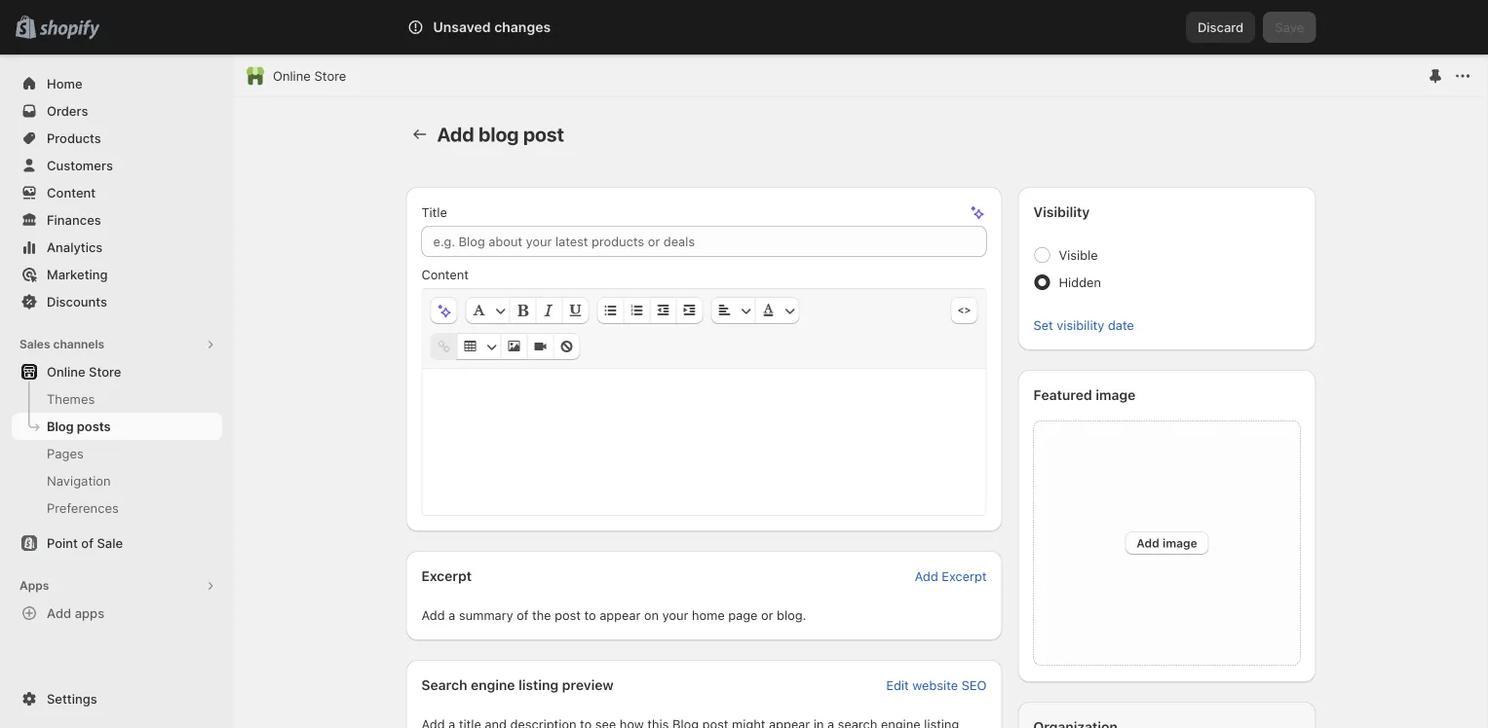 Task type: locate. For each thing, give the bounding box(es) containing it.
online store link
[[273, 66, 346, 86], [12, 359, 222, 386]]

1 vertical spatial online
[[47, 364, 85, 380]]

online store link down channels
[[12, 359, 222, 386]]

orders
[[47, 103, 88, 118]]

0 horizontal spatial online store
[[47, 364, 121, 380]]

point of sale button
[[0, 530, 234, 557]]

1 horizontal spatial online
[[273, 68, 311, 83]]

add apps button
[[12, 600, 222, 628]]

apps button
[[12, 573, 222, 600]]

0 vertical spatial online
[[273, 68, 311, 83]]

search button
[[461, 12, 1027, 43]]

of
[[81, 536, 94, 551]]

1 vertical spatial store
[[89, 364, 121, 380]]

1 horizontal spatial online store
[[273, 68, 346, 83]]

0 horizontal spatial store
[[89, 364, 121, 380]]

store down sales channels button
[[89, 364, 121, 380]]

sale
[[97, 536, 123, 551]]

search
[[493, 19, 535, 35]]

1 horizontal spatial store
[[314, 68, 346, 83]]

0 horizontal spatial online store link
[[12, 359, 222, 386]]

save button
[[1263, 12, 1316, 43]]

home link
[[12, 70, 222, 97]]

home
[[47, 76, 82, 91]]

1 horizontal spatial online store link
[[273, 66, 346, 86]]

unsaved
[[433, 19, 491, 36]]

themes
[[47, 392, 95, 407]]

channels
[[53, 338, 104, 352]]

online store down channels
[[47, 364, 121, 380]]

online store
[[273, 68, 346, 83], [47, 364, 121, 380]]

online
[[273, 68, 311, 83], [47, 364, 85, 380]]

store right online store icon
[[314, 68, 346, 83]]

finances
[[47, 212, 101, 228]]

analytics
[[47, 240, 103, 255]]

finances link
[[12, 207, 222, 234]]

online down sales channels
[[47, 364, 85, 380]]

add apps
[[47, 606, 104, 621]]

discounts link
[[12, 288, 222, 316]]

preferences
[[47, 501, 119, 516]]

0 vertical spatial online store
[[273, 68, 346, 83]]

blog
[[47, 419, 74, 434]]

store
[[314, 68, 346, 83], [89, 364, 121, 380]]

analytics link
[[12, 234, 222, 261]]

online store right online store icon
[[273, 68, 346, 83]]

shopify image
[[39, 20, 100, 39]]

posts
[[77, 419, 111, 434]]

online store link right online store icon
[[273, 66, 346, 86]]

blog posts link
[[12, 413, 222, 440]]

0 horizontal spatial online
[[47, 364, 85, 380]]

1 vertical spatial online store link
[[12, 359, 222, 386]]

content link
[[12, 179, 222, 207]]

online right online store icon
[[273, 68, 311, 83]]

sales
[[19, 338, 50, 352]]

save
[[1275, 19, 1304, 35]]

products
[[47, 131, 101, 146]]



Task type: vqa. For each thing, say whether or not it's contained in the screenshot.
"customers"
yes



Task type: describe. For each thing, give the bounding box(es) containing it.
apps
[[75, 606, 104, 621]]

preferences link
[[12, 495, 222, 522]]

unsaved changes
[[433, 19, 551, 36]]

sales channels button
[[12, 331, 222, 359]]

0 vertical spatial online store link
[[273, 66, 346, 86]]

content
[[47, 185, 96, 200]]

pages link
[[12, 440, 222, 468]]

orders link
[[12, 97, 222, 125]]

navigation link
[[12, 468, 222, 495]]

changes
[[494, 19, 551, 36]]

marketing
[[47, 267, 108, 282]]

settings link
[[12, 686, 222, 713]]

add
[[47, 606, 71, 621]]

settings
[[47, 692, 97, 707]]

discard
[[1198, 19, 1244, 35]]

apps
[[19, 579, 49, 593]]

pages
[[47, 446, 84, 461]]

discard button
[[1186, 12, 1255, 43]]

sales channels
[[19, 338, 104, 352]]

customers
[[47, 158, 113, 173]]

point
[[47, 536, 78, 551]]

point of sale
[[47, 536, 123, 551]]

blog posts
[[47, 419, 111, 434]]

1 vertical spatial online store
[[47, 364, 121, 380]]

discounts
[[47, 294, 107, 309]]

point of sale link
[[12, 530, 222, 557]]

themes link
[[12, 386, 222, 413]]

products link
[[12, 125, 222, 152]]

marketing link
[[12, 261, 222, 288]]

0 vertical spatial store
[[314, 68, 346, 83]]

customers link
[[12, 152, 222, 179]]

navigation
[[47, 474, 111, 489]]

online store image
[[246, 66, 265, 86]]



